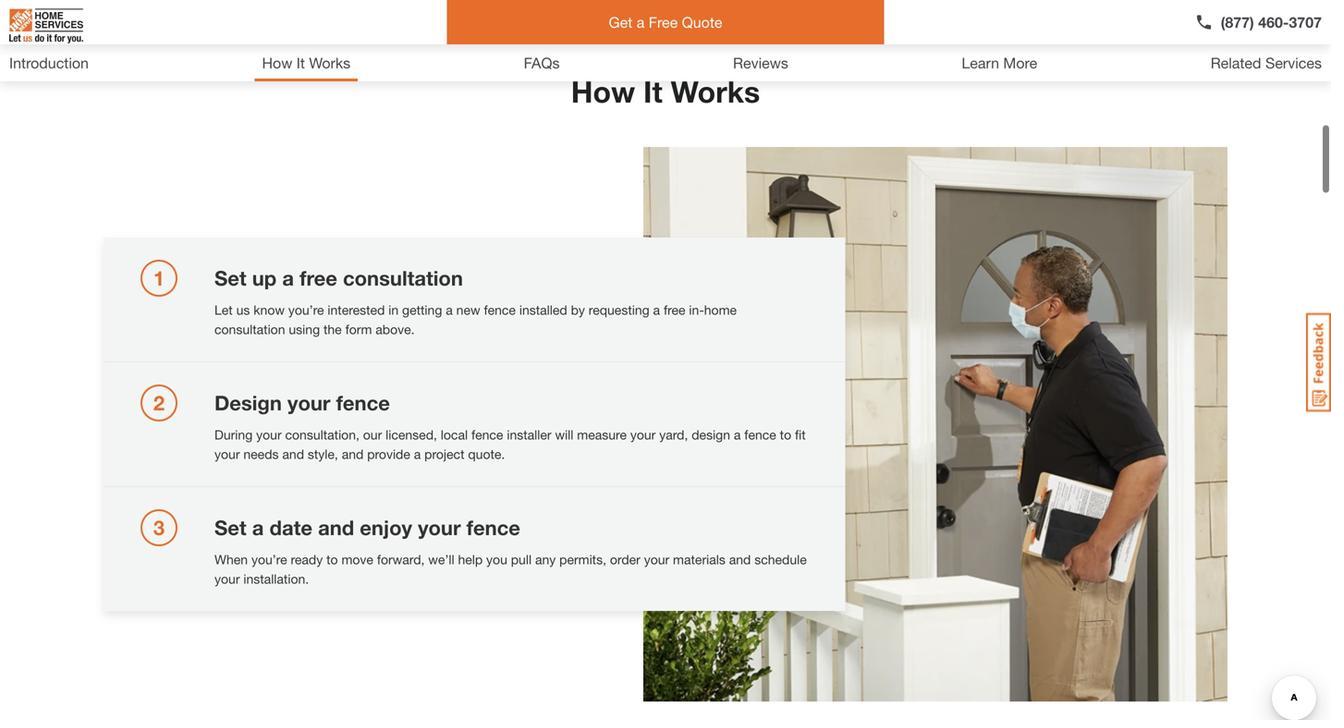 Task type: describe. For each thing, give the bounding box(es) containing it.
more
[[1003, 54, 1037, 72]]

faqs
[[524, 54, 560, 72]]

fit
[[795, 427, 806, 442]]

date
[[270, 515, 312, 540]]

provide
[[367, 447, 410, 462]]

set a date and enjoy your fence
[[214, 515, 520, 540]]

let us know you're interested in getting a new fence installed by requesting a free in-home consultation using the form above.
[[214, 302, 737, 337]]

project
[[425, 447, 465, 462]]

feedback link image
[[1306, 312, 1331, 412]]

local
[[441, 427, 468, 442]]

order
[[610, 552, 641, 567]]

design your fence
[[214, 391, 390, 415]]

a right the design
[[734, 427, 741, 442]]

and inside when you're ready to move forward, we'll help you pull any permits, order your materials and schedule your installation.
[[729, 552, 751, 567]]

1
[[153, 266, 165, 290]]

your right order
[[644, 552, 670, 567]]

design
[[214, 391, 282, 415]]

a left new
[[446, 302, 453, 318]]

fence up you
[[467, 515, 520, 540]]

free inside let us know you're interested in getting a new fence installed by requesting a free in-home consultation using the form above.
[[664, 302, 686, 318]]

1 vertical spatial how it works
[[571, 74, 760, 109]]

help
[[458, 552, 483, 567]]

installed
[[519, 302, 567, 318]]

by
[[571, 302, 585, 318]]

when you're ready to move forward, we'll help you pull any permits, order your materials and schedule your installation.
[[214, 552, 807, 587]]

a inside button
[[637, 13, 645, 31]]

ready
[[291, 552, 323, 567]]

related
[[1211, 54, 1262, 72]]

and down our
[[342, 447, 364, 462]]

do it for you logo image
[[9, 1, 83, 51]]

will
[[555, 427, 574, 442]]

(877)
[[1221, 13, 1254, 31]]

move
[[342, 552, 373, 567]]

(877) 460-3707
[[1221, 13, 1322, 31]]

reviews
[[733, 54, 788, 72]]

free
[[649, 13, 678, 31]]

0 horizontal spatial it
[[297, 54, 305, 72]]

pull
[[511, 552, 532, 567]]

to inside during your consultation, our licensed, local fence installer will measure your yard, design a fence to fit your needs and style, and provide a project quote.
[[780, 427, 791, 442]]

schedule
[[755, 552, 807, 567]]

a left date
[[252, 515, 264, 540]]

and up move
[[318, 515, 354, 540]]

interested
[[328, 302, 385, 318]]

1 horizontal spatial works
[[671, 74, 760, 109]]

services
[[1266, 54, 1322, 72]]

your down during
[[214, 447, 240, 462]]

you're inside when you're ready to move forward, we'll help you pull any permits, order your materials and schedule your installation.
[[251, 552, 287, 567]]

to inside when you're ready to move forward, we'll help you pull any permits, order your materials and schedule your installation.
[[326, 552, 338, 567]]

(877) 460-3707 link
[[1195, 11, 1322, 33]]

and left style,
[[282, 447, 304, 462]]

quote.
[[468, 447, 505, 462]]

when
[[214, 552, 248, 567]]

your up consultation,
[[288, 391, 331, 415]]

form
[[345, 322, 372, 337]]

using
[[289, 322, 320, 337]]

installation.
[[243, 571, 309, 587]]

set up a free consultation
[[214, 266, 463, 290]]

installer
[[507, 427, 552, 442]]



Task type: locate. For each thing, give the bounding box(es) containing it.
0 vertical spatial to
[[780, 427, 791, 442]]

during
[[214, 427, 253, 442]]

fence inside let us know you're interested in getting a new fence installed by requesting a free in-home consultation using the form above.
[[484, 302, 516, 318]]

0 horizontal spatial how it works
[[262, 54, 351, 72]]

0 vertical spatial how
[[262, 54, 292, 72]]

a right get
[[637, 13, 645, 31]]

works
[[309, 54, 351, 72], [671, 74, 760, 109]]

2 set from the top
[[214, 515, 247, 540]]

your
[[288, 391, 331, 415], [256, 427, 282, 442], [630, 427, 656, 442], [214, 447, 240, 462], [418, 515, 461, 540], [644, 552, 670, 567], [214, 571, 240, 587]]

up
[[252, 266, 277, 290]]

to
[[780, 427, 791, 442], [326, 552, 338, 567]]

during your consultation, our licensed, local fence installer will measure your yard, design a fence to fit your needs and style, and provide a project quote.
[[214, 427, 806, 462]]

0 vertical spatial set
[[214, 266, 247, 290]]

1 horizontal spatial to
[[780, 427, 791, 442]]

get a free quote
[[609, 13, 723, 31]]

1 set from the top
[[214, 266, 247, 290]]

your up 'we'll' on the bottom of page
[[418, 515, 461, 540]]

0 vertical spatial free
[[300, 266, 337, 290]]

1 horizontal spatial how it works
[[571, 74, 760, 109]]

you're inside let us know you're interested in getting a new fence installed by requesting a free in-home consultation using the form above.
[[288, 302, 324, 318]]

consultation inside let us know you're interested in getting a new fence installed by requesting a free in-home consultation using the form above.
[[214, 322, 285, 337]]

learn more
[[962, 54, 1037, 72]]

related services
[[1211, 54, 1322, 72]]

getting
[[402, 302, 442, 318]]

get
[[609, 13, 633, 31]]

style,
[[308, 447, 338, 462]]

set up let
[[214, 266, 247, 290]]

1 vertical spatial how
[[571, 74, 635, 109]]

quote
[[682, 13, 723, 31]]

you
[[486, 552, 507, 567]]

your down 'when'
[[214, 571, 240, 587]]

materials
[[673, 552, 726, 567]]

you're
[[288, 302, 324, 318], [251, 552, 287, 567]]

0 horizontal spatial how
[[262, 54, 292, 72]]

0 horizontal spatial free
[[300, 266, 337, 290]]

consultation
[[343, 266, 463, 290], [214, 322, 285, 337]]

enjoy
[[360, 515, 412, 540]]

new
[[456, 302, 480, 318]]

set for set up a free consultation
[[214, 266, 247, 290]]

fence up our
[[336, 391, 390, 415]]

we'll
[[428, 552, 454, 567]]

0 vertical spatial how it works
[[262, 54, 351, 72]]

introduction
[[9, 54, 89, 72]]

1 horizontal spatial you're
[[288, 302, 324, 318]]

free left in-
[[664, 302, 686, 318]]

licensed,
[[386, 427, 437, 442]]

in
[[389, 302, 399, 318]]

in-
[[689, 302, 704, 318]]

know
[[254, 302, 285, 318]]

your left yard, at the bottom of the page
[[630, 427, 656, 442]]

set
[[214, 266, 247, 290], [214, 515, 247, 540]]

forward,
[[377, 552, 425, 567]]

you're up the using
[[288, 302, 324, 318]]

a down licensed,
[[414, 447, 421, 462]]

set for set a date and enjoy your fence
[[214, 515, 247, 540]]

3707
[[1289, 13, 1322, 31]]

requesting
[[589, 302, 650, 318]]

1 horizontal spatial free
[[664, 302, 686, 318]]

a right the requesting
[[653, 302, 660, 318]]

1 vertical spatial consultation
[[214, 322, 285, 337]]

any
[[535, 552, 556, 567]]

set up 'when'
[[214, 515, 247, 540]]

1 vertical spatial to
[[326, 552, 338, 567]]

0 vertical spatial it
[[297, 54, 305, 72]]

1 vertical spatial set
[[214, 515, 247, 540]]

fence up quote.
[[471, 427, 503, 442]]

permits,
[[559, 552, 606, 567]]

our
[[363, 427, 382, 442]]

let
[[214, 302, 233, 318]]

1 horizontal spatial consultation
[[343, 266, 463, 290]]

1 vertical spatial you're
[[251, 552, 287, 567]]

and
[[282, 447, 304, 462], [342, 447, 364, 462], [318, 515, 354, 540], [729, 552, 751, 567]]

you're up installation.
[[251, 552, 287, 567]]

learn
[[962, 54, 999, 72]]

free up interested
[[300, 266, 337, 290]]

0 vertical spatial you're
[[288, 302, 324, 318]]

a
[[637, 13, 645, 31], [282, 266, 294, 290], [446, 302, 453, 318], [653, 302, 660, 318], [734, 427, 741, 442], [414, 447, 421, 462], [252, 515, 264, 540]]

above.
[[376, 322, 415, 337]]

design
[[692, 427, 730, 442]]

consultation down us in the top left of the page
[[214, 322, 285, 337]]

fence
[[484, 302, 516, 318], [336, 391, 390, 415], [471, 427, 503, 442], [745, 427, 776, 442], [467, 515, 520, 540]]

1 horizontal spatial how
[[571, 74, 635, 109]]

consultation,
[[285, 427, 360, 442]]

0 vertical spatial consultation
[[343, 266, 463, 290]]

0 vertical spatial works
[[309, 54, 351, 72]]

2
[[153, 391, 165, 415]]

it
[[297, 54, 305, 72], [643, 74, 663, 109]]

measure
[[577, 427, 627, 442]]

0 horizontal spatial to
[[326, 552, 338, 567]]

1 horizontal spatial it
[[643, 74, 663, 109]]

0 horizontal spatial consultation
[[214, 322, 285, 337]]

3
[[153, 515, 165, 540]]

consultation up "in"
[[343, 266, 463, 290]]

yard,
[[659, 427, 688, 442]]

needs
[[243, 447, 279, 462]]

fence right new
[[484, 302, 516, 318]]

your up needs
[[256, 427, 282, 442]]

a right up at the top left of the page
[[282, 266, 294, 290]]

fence left fit
[[745, 427, 776, 442]]

1 vertical spatial free
[[664, 302, 686, 318]]

0 horizontal spatial you're
[[251, 552, 287, 567]]

0 horizontal spatial works
[[309, 54, 351, 72]]

get a free quote button
[[447, 0, 884, 44]]

1 vertical spatial it
[[643, 74, 663, 109]]

us
[[236, 302, 250, 318]]

how
[[262, 54, 292, 72], [571, 74, 635, 109]]

to left move
[[326, 552, 338, 567]]

the
[[324, 322, 342, 337]]

and left schedule
[[729, 552, 751, 567]]

to left fit
[[780, 427, 791, 442]]

460-
[[1258, 13, 1289, 31]]

how it works
[[262, 54, 351, 72], [571, 74, 760, 109]]

home
[[704, 302, 737, 318]]

1 vertical spatial works
[[671, 74, 760, 109]]

free
[[300, 266, 337, 290], [664, 302, 686, 318]]



Task type: vqa. For each thing, say whether or not it's contained in the screenshot.
bottom How
yes



